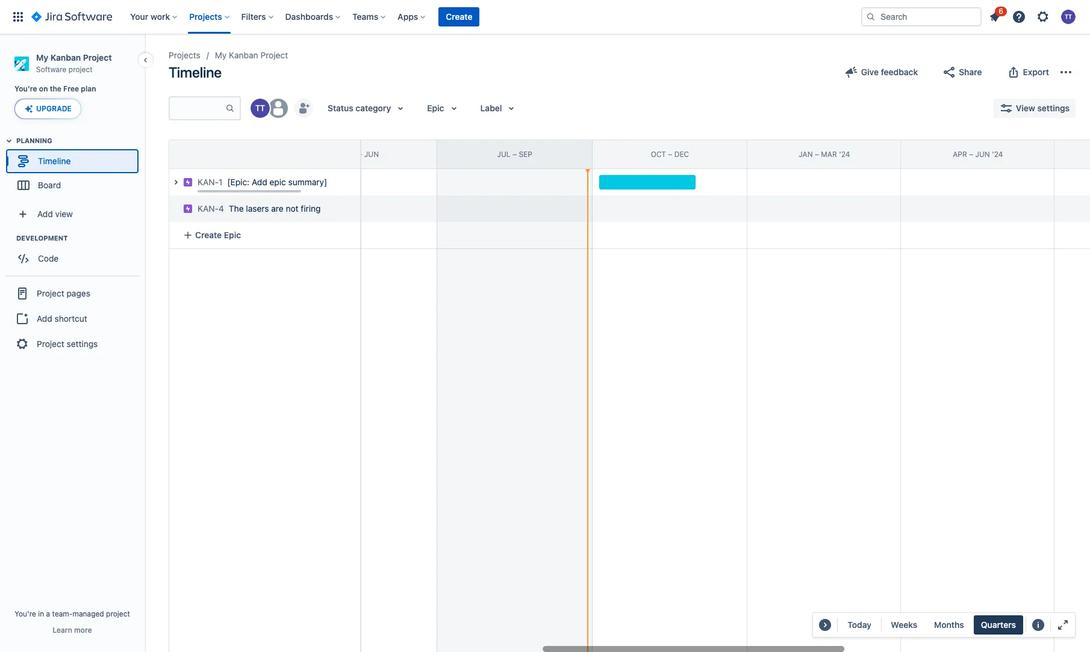 Task type: vqa. For each thing, say whether or not it's contained in the screenshot.
the topmost project
yes



Task type: describe. For each thing, give the bounding box(es) containing it.
give feedback
[[861, 67, 918, 77]]

kan-1 link
[[198, 176, 223, 189]]

months
[[934, 620, 964, 631]]

kan- for 1
[[198, 177, 219, 187]]

create epic
[[195, 230, 241, 240]]

quarters
[[981, 620, 1016, 631]]

upgrade
[[36, 104, 72, 113]]

epic image for kan-1 [epic: add epic summary]
[[183, 178, 193, 187]]

apr – jun
[[342, 150, 379, 159]]

on
[[39, 84, 48, 93]]

jan – mar '24
[[799, 150, 850, 159]]

add for add view
[[37, 209, 53, 219]]

timeline link
[[6, 150, 139, 174]]

label
[[480, 103, 502, 113]]

view
[[1016, 103, 1035, 113]]

project down add shortcut
[[37, 339, 64, 349]]

not
[[286, 204, 299, 214]]

[epic:
[[227, 177, 249, 187]]

apr for apr – jun
[[342, 150, 356, 159]]

epic button
[[420, 99, 468, 118]]

filters button
[[238, 7, 278, 27]]

upgrade button
[[15, 100, 81, 119]]

mar
[[821, 150, 837, 159]]

add for add shortcut
[[37, 314, 52, 324]]

view settings button
[[993, 99, 1076, 118]]

add people image
[[296, 101, 311, 116]]

dec
[[674, 150, 689, 159]]

firing
[[301, 204, 321, 214]]

planning image
[[2, 134, 16, 148]]

today button
[[840, 616, 878, 635]]

6
[[999, 7, 1004, 16]]

shortcut
[[55, 314, 87, 324]]

kan-1 [epic: add epic summary]
[[198, 177, 327, 187]]

export
[[1023, 67, 1049, 77]]

software
[[36, 65, 67, 74]]

unassigned image
[[269, 99, 288, 118]]

enter full screen image
[[1056, 619, 1070, 633]]

apr for apr – jun '24
[[953, 150, 967, 159]]

kanban for my kanban project software project
[[50, 52, 81, 63]]

view settings
[[1016, 103, 1070, 113]]

projects for the projects link
[[169, 50, 200, 60]]

'24 for apr – jun '24
[[992, 150, 1003, 159]]

status category
[[328, 103, 391, 113]]

Search timeline text field
[[170, 98, 225, 119]]

today
[[847, 620, 871, 631]]

you're for you're in a team-managed project
[[15, 610, 36, 619]]

dashboards button
[[282, 7, 345, 27]]

4
[[219, 204, 224, 214]]

help image
[[1012, 10, 1026, 24]]

create button
[[439, 7, 480, 27]]

1 horizontal spatial project
[[106, 610, 130, 619]]

project settings link
[[5, 331, 140, 358]]

jul
[[497, 150, 511, 159]]

weeks button
[[884, 616, 925, 635]]

dashboards
[[285, 11, 333, 22]]

my kanban project
[[215, 50, 288, 60]]

add view
[[37, 209, 73, 219]]

– for jan – mar '24
[[815, 150, 819, 159]]

settings for view settings
[[1038, 103, 1070, 113]]

notifications image
[[988, 10, 1002, 24]]

you're on the free plan
[[14, 84, 96, 93]]

projects button
[[186, 7, 234, 27]]

status
[[328, 103, 353, 113]]

projects for 'projects' "dropdown button"
[[189, 11, 222, 22]]

summary]
[[288, 177, 327, 187]]

in
[[38, 610, 44, 619]]

plan
[[81, 84, 96, 93]]

my kanban project software project
[[36, 52, 112, 74]]

planning group
[[6, 136, 144, 201]]

apps button
[[394, 7, 430, 27]]

projects link
[[169, 48, 200, 63]]

settings image
[[1036, 10, 1050, 24]]

jun for apr – jun
[[364, 150, 379, 159]]

kan- for 4
[[198, 204, 219, 214]]

epic
[[270, 177, 286, 187]]

'24 for jan – mar '24
[[839, 150, 850, 159]]

project pages link
[[5, 281, 140, 307]]

create epic button
[[176, 225, 353, 246]]

learn
[[53, 626, 72, 635]]

your work button
[[127, 7, 182, 27]]

my for my kanban project software project
[[36, 52, 48, 63]]

development group
[[6, 234, 144, 275]]

quarters button
[[974, 616, 1023, 635]]

0 vertical spatial add
[[252, 177, 267, 187]]

are
[[271, 204, 284, 214]]

share
[[959, 67, 982, 77]]

give feedback button
[[837, 63, 925, 82]]



Task type: locate. For each thing, give the bounding box(es) containing it.
4 – from the left
[[815, 150, 819, 159]]

oct – dec
[[651, 150, 689, 159]]

my for my kanban project
[[215, 50, 227, 60]]

appswitcher icon image
[[11, 10, 25, 24]]

1 epic image from the top
[[183, 178, 193, 187]]

1 vertical spatial epic image
[[183, 204, 193, 214]]

you're
[[14, 84, 37, 93], [15, 610, 36, 619]]

kan-4 link
[[198, 203, 224, 215]]

category
[[356, 103, 391, 113]]

give
[[861, 67, 879, 77]]

settings right view
[[1038, 103, 1070, 113]]

add left view
[[37, 209, 53, 219]]

1 jun from the left
[[364, 150, 379, 159]]

5 – from the left
[[969, 150, 974, 159]]

kanban for my kanban project
[[229, 50, 258, 60]]

jun for apr – jun '24
[[976, 150, 990, 159]]

project inside 'my kanban project software project'
[[83, 52, 112, 63]]

–
[[358, 150, 362, 159], [513, 150, 517, 159], [668, 150, 672, 159], [815, 150, 819, 159], [969, 150, 974, 159]]

add shortcut button
[[5, 307, 140, 331]]

view
[[55, 209, 73, 219]]

terry turtle image
[[251, 99, 270, 118]]

projects down the 'work'
[[169, 50, 200, 60]]

create for create
[[446, 11, 473, 22]]

'24 right mar
[[839, 150, 850, 159]]

share image
[[942, 65, 957, 80]]

2 epic image from the top
[[183, 204, 193, 214]]

projects up the projects link
[[189, 11, 222, 22]]

apr – jun '24
[[953, 150, 1003, 159]]

– for apr – jun '24
[[969, 150, 974, 159]]

my right the projects link
[[215, 50, 227, 60]]

1 vertical spatial project
[[106, 610, 130, 619]]

label button
[[473, 99, 526, 118]]

epic image for kan-4 the lasers are not firing
[[183, 204, 193, 214]]

create inside button
[[195, 230, 222, 240]]

kan-
[[198, 177, 219, 187], [198, 204, 219, 214]]

add
[[252, 177, 267, 187], [37, 209, 53, 219], [37, 314, 52, 324]]

1 horizontal spatial settings
[[1038, 103, 1070, 113]]

0 vertical spatial project
[[69, 65, 93, 74]]

project pages
[[37, 288, 90, 299]]

0 vertical spatial projects
[[189, 11, 222, 22]]

1 apr from the left
[[342, 150, 356, 159]]

free
[[63, 84, 79, 93]]

1 vertical spatial projects
[[169, 50, 200, 60]]

1 horizontal spatial jun
[[976, 150, 990, 159]]

2 you're from the top
[[15, 610, 36, 619]]

apps
[[398, 11, 418, 22]]

board
[[38, 180, 61, 190]]

you're left "on"
[[14, 84, 37, 93]]

1 vertical spatial epic
[[224, 230, 241, 240]]

epic image left kan-4 "link"
[[183, 204, 193, 214]]

jul – sep
[[497, 150, 532, 159]]

the
[[50, 84, 61, 93]]

kanban
[[229, 50, 258, 60], [50, 52, 81, 63]]

jan
[[799, 150, 813, 159]]

jun
[[364, 150, 379, 159], [976, 150, 990, 159]]

1 '24 from the left
[[839, 150, 850, 159]]

project right managed
[[106, 610, 130, 619]]

project up plan
[[69, 65, 93, 74]]

0 horizontal spatial jun
[[364, 150, 379, 159]]

1 vertical spatial add
[[37, 209, 53, 219]]

your profile and settings image
[[1061, 10, 1076, 24]]

0 horizontal spatial my
[[36, 52, 48, 63]]

my inside 'my kanban project software project'
[[36, 52, 48, 63]]

project down filters dropdown button
[[260, 50, 288, 60]]

my kanban project link
[[215, 48, 288, 63]]

– for jul – sep
[[513, 150, 517, 159]]

0 vertical spatial epic
[[427, 103, 444, 113]]

kan- down kan-1 "link"
[[198, 204, 219, 214]]

oct
[[651, 150, 666, 159]]

'24 down view settings image
[[992, 150, 1003, 159]]

1 horizontal spatial epic
[[427, 103, 444, 113]]

2 apr from the left
[[953, 150, 967, 159]]

primary element
[[7, 0, 861, 34]]

learn more button
[[53, 626, 92, 636]]

search image
[[866, 12, 876, 22]]

banner containing your work
[[0, 0, 1090, 34]]

1 vertical spatial kan-
[[198, 204, 219, 214]]

settings for project settings
[[67, 339, 98, 349]]

share button
[[935, 63, 989, 82]]

– for apr – jun
[[358, 150, 362, 159]]

apr
[[342, 150, 356, 159], [953, 150, 967, 159]]

kan-4 the lasers are not firing
[[198, 204, 321, 214]]

1 vertical spatial timeline
[[38, 156, 71, 166]]

kanban down filters
[[229, 50, 258, 60]]

my inside my kanban project link
[[215, 50, 227, 60]]

team-
[[52, 610, 73, 619]]

the
[[229, 204, 244, 214]]

Search field
[[861, 7, 982, 27]]

feedback
[[881, 67, 918, 77]]

settings inside popup button
[[1038, 103, 1070, 113]]

create inside button
[[446, 11, 473, 22]]

1 kan- from the top
[[198, 177, 219, 187]]

banner
[[0, 0, 1090, 34]]

project
[[69, 65, 93, 74], [106, 610, 130, 619]]

my up software
[[36, 52, 48, 63]]

months button
[[927, 616, 971, 635]]

teams
[[352, 11, 378, 22]]

you're for you're on the free plan
[[14, 84, 37, 93]]

2 '24 from the left
[[992, 150, 1003, 159]]

weeks
[[891, 620, 917, 631]]

work
[[151, 11, 170, 22]]

1 vertical spatial you're
[[15, 610, 36, 619]]

0 horizontal spatial timeline
[[38, 156, 71, 166]]

create down kan-4 "link"
[[195, 230, 222, 240]]

show child issues image
[[169, 175, 183, 190]]

epic down the
[[224, 230, 241, 240]]

0 vertical spatial epic image
[[183, 178, 193, 187]]

jira software image
[[31, 10, 112, 24], [31, 10, 112, 24]]

1 vertical spatial settings
[[67, 339, 98, 349]]

planning
[[16, 137, 52, 145]]

settings
[[1038, 103, 1070, 113], [67, 339, 98, 349]]

0 horizontal spatial kanban
[[50, 52, 81, 63]]

1 horizontal spatial kanban
[[229, 50, 258, 60]]

0 vertical spatial you're
[[14, 84, 37, 93]]

0 horizontal spatial settings
[[67, 339, 98, 349]]

my
[[215, 50, 227, 60], [36, 52, 48, 63]]

you're left in
[[15, 610, 36, 619]]

development image
[[2, 231, 16, 246]]

your work
[[130, 11, 170, 22]]

kan- up kan-4 "link"
[[198, 177, 219, 187]]

1 horizontal spatial timeline
[[169, 64, 222, 81]]

add inside button
[[37, 314, 52, 324]]

add inside dropdown button
[[37, 209, 53, 219]]

add view button
[[7, 203, 137, 227]]

kanban inside 'my kanban project software project'
[[50, 52, 81, 63]]

1 horizontal spatial apr
[[953, 150, 967, 159]]

2 – from the left
[[513, 150, 517, 159]]

0 vertical spatial settings
[[1038, 103, 1070, 113]]

0 horizontal spatial '24
[[839, 150, 850, 159]]

teams button
[[349, 7, 390, 27]]

0 vertical spatial timeline
[[169, 64, 222, 81]]

you're in a team-managed project
[[15, 610, 130, 619]]

export icon image
[[1006, 65, 1021, 80]]

1 horizontal spatial create
[[446, 11, 473, 22]]

project settings
[[37, 339, 98, 349]]

sep
[[519, 150, 532, 159]]

1 horizontal spatial '24
[[992, 150, 1003, 159]]

0 vertical spatial kan-
[[198, 177, 219, 187]]

create right apps popup button
[[446, 11, 473, 22]]

group
[[5, 276, 140, 362]]

pages
[[67, 288, 90, 299]]

project up add shortcut
[[37, 288, 64, 299]]

1
[[219, 177, 223, 187]]

timeline up board at the top left of page
[[38, 156, 71, 166]]

learn more
[[53, 626, 92, 635]]

add shortcut
[[37, 314, 87, 324]]

your
[[130, 11, 148, 22]]

projects inside "dropdown button"
[[189, 11, 222, 22]]

epic image
[[183, 178, 193, 187], [183, 204, 193, 214]]

2 vertical spatial add
[[37, 314, 52, 324]]

– for oct – dec
[[668, 150, 672, 159]]

settings down the add shortcut button
[[67, 339, 98, 349]]

add left shortcut
[[37, 314, 52, 324]]

group containing project pages
[[5, 276, 140, 362]]

0 horizontal spatial epic
[[224, 230, 241, 240]]

0 horizontal spatial create
[[195, 230, 222, 240]]

1 you're from the top
[[14, 84, 37, 93]]

'24
[[839, 150, 850, 159], [992, 150, 1003, 159]]

kanban up software
[[50, 52, 81, 63]]

code
[[38, 254, 59, 264]]

lasers
[[246, 204, 269, 214]]

epic inside dropdown button
[[427, 103, 444, 113]]

timeline
[[169, 64, 222, 81], [38, 156, 71, 166]]

epic
[[427, 103, 444, 113], [224, 230, 241, 240]]

epic left label
[[427, 103, 444, 113]]

project
[[260, 50, 288, 60], [83, 52, 112, 63], [37, 288, 64, 299], [37, 339, 64, 349]]

legend image
[[1031, 619, 1046, 633]]

1 horizontal spatial my
[[215, 50, 227, 60]]

project up plan
[[83, 52, 112, 63]]

timeline down the projects link
[[169, 64, 222, 81]]

a
[[46, 610, 50, 619]]

project inside 'my kanban project software project'
[[69, 65, 93, 74]]

0 vertical spatial create
[[446, 11, 473, 22]]

0 horizontal spatial project
[[69, 65, 93, 74]]

0 horizontal spatial apr
[[342, 150, 356, 159]]

epic inside button
[[224, 230, 241, 240]]

2 kan- from the top
[[198, 204, 219, 214]]

export button
[[999, 63, 1057, 82]]

create for create epic
[[195, 230, 222, 240]]

development
[[16, 235, 68, 242]]

code link
[[6, 247, 139, 271]]

view settings image
[[999, 101, 1014, 116]]

timeline inside planning group
[[38, 156, 71, 166]]

epic image left kan-1 "link"
[[183, 178, 193, 187]]

1 vertical spatial create
[[195, 230, 222, 240]]

add left the epic
[[252, 177, 267, 187]]

managed
[[73, 610, 104, 619]]

status category button
[[320, 99, 415, 118]]

2 jun from the left
[[976, 150, 990, 159]]

1 – from the left
[[358, 150, 362, 159]]

filters
[[241, 11, 266, 22]]

3 – from the left
[[668, 150, 672, 159]]

board link
[[6, 174, 139, 198]]



